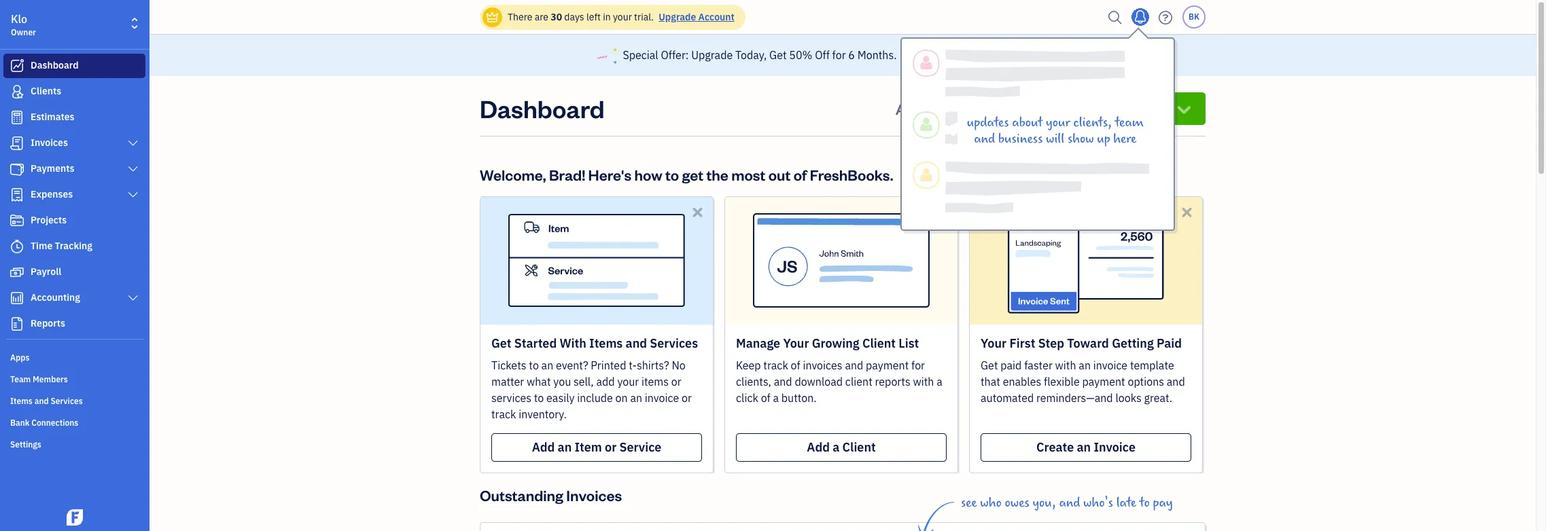 Task type: locate. For each thing, give the bounding box(es) containing it.
1 vertical spatial services
[[51, 396, 83, 406]]

upgrade
[[659, 11, 696, 23], [920, 47, 969, 63], [691, 49, 733, 62]]

and
[[974, 131, 995, 147], [626, 336, 647, 351], [845, 359, 863, 372], [774, 375, 792, 389], [1167, 375, 1185, 389], [34, 396, 49, 406], [1059, 495, 1080, 511]]

0 vertical spatial invoices
[[31, 137, 68, 149]]

1 vertical spatial for
[[911, 359, 925, 372]]

items and services link
[[3, 391, 145, 411]]

2 horizontal spatial get
[[981, 359, 998, 372]]

1 vertical spatial chevron large down image
[[127, 164, 139, 175]]

1 your from the left
[[783, 336, 809, 351]]

2 chevron large down image from the top
[[127, 164, 139, 175]]

welcome,
[[480, 165, 546, 184]]

1 vertical spatial invoice
[[645, 391, 679, 405]]

bank
[[10, 418, 30, 428]]

dashboard image
[[9, 59, 25, 73]]

team left the updates
[[927, 99, 965, 118]]

1 horizontal spatial get
[[769, 49, 787, 62]]

chevron large down image for payments
[[127, 164, 139, 175]]

1 vertical spatial get
[[491, 336, 512, 351]]

2 horizontal spatial add
[[896, 99, 924, 118]]

a right reports
[[937, 375, 943, 389]]

client
[[862, 336, 896, 351], [842, 440, 876, 455]]

freshbooks.
[[810, 165, 893, 184]]

50%
[[789, 49, 812, 62]]

0 horizontal spatial dismiss image
[[690, 204, 705, 220]]

0 vertical spatial track
[[764, 359, 788, 372]]

2 vertical spatial chevron large down image
[[127, 293, 139, 304]]

0 horizontal spatial add
[[532, 440, 555, 455]]

the
[[706, 165, 729, 184]]

notifications image
[[1130, 3, 1151, 31]]

account
[[698, 11, 735, 23]]

0 horizontal spatial invoice
[[645, 391, 679, 405]]

invoice down items
[[645, 391, 679, 405]]

2 vertical spatial your
[[617, 375, 639, 389]]

get up tickets
[[491, 336, 512, 351]]

invoices
[[31, 137, 68, 149], [566, 486, 622, 505]]

enables
[[1003, 375, 1041, 389]]

clients, down 'keep'
[[736, 375, 771, 389]]

0 horizontal spatial your
[[783, 336, 809, 351]]

offer:
[[661, 49, 689, 62]]

apps
[[10, 353, 30, 363]]

and up client at the bottom of the page
[[845, 359, 863, 372]]

freshbooks image
[[64, 510, 86, 526]]

services up no
[[650, 336, 698, 351]]

bk
[[1189, 12, 1200, 22]]

event?
[[556, 359, 588, 372]]

add team member button
[[883, 92, 1037, 125]]

0 horizontal spatial services
[[51, 396, 83, 406]]

1 horizontal spatial dismiss image
[[935, 204, 950, 220]]

your up paid
[[981, 336, 1007, 351]]

2 dismiss image from the left
[[935, 204, 950, 220]]

1 horizontal spatial your
[[981, 336, 1007, 351]]

time tracking
[[31, 240, 92, 252]]

money image
[[9, 266, 25, 279]]

member
[[968, 99, 1025, 118]]

and right you, on the right bottom of the page
[[1059, 495, 1080, 511]]

chevron large down image for invoices
[[127, 138, 139, 149]]

0 horizontal spatial team
[[10, 374, 31, 385]]

1 vertical spatial of
[[791, 359, 800, 372]]

klo
[[11, 12, 27, 26]]

add an item or service link
[[491, 433, 702, 462]]

get inside get paid faster with an invoice template that enables flexible payment options and automated reminders—and looks great.
[[981, 359, 998, 372]]

dismiss image for get started with items and services
[[690, 204, 705, 220]]

0 horizontal spatial dashboard
[[31, 59, 79, 71]]

0 vertical spatial get
[[769, 49, 787, 62]]

1 horizontal spatial payment
[[1082, 375, 1125, 389]]

clients,
[[1073, 115, 1112, 130], [736, 375, 771, 389]]

1 vertical spatial team
[[10, 374, 31, 385]]

and inside the main element
[[34, 396, 49, 406]]

chevron large down image for accounting
[[127, 293, 139, 304]]

options
[[1128, 375, 1164, 389]]

1 horizontal spatial invoices
[[566, 486, 622, 505]]

get for get paid faster with an invoice template that enables flexible payment options and automated reminders—and looks great.
[[981, 359, 998, 372]]

an down toward at the right of the page
[[1079, 359, 1091, 372]]

team down apps
[[10, 374, 31, 385]]

1 vertical spatial or
[[682, 391, 692, 405]]

your inside updates about your clients, team and business will show up here
[[1046, 115, 1070, 130]]

and down team members
[[34, 396, 49, 406]]

chevron large down image inside accounting link
[[127, 293, 139, 304]]

1 horizontal spatial dashboard
[[480, 92, 605, 124]]

with right reports
[[913, 375, 934, 389]]

client inside add a client link
[[842, 440, 876, 455]]

0 vertical spatial with
[[1055, 359, 1076, 372]]

services up 'bank connections' link
[[51, 396, 83, 406]]

clients
[[31, 85, 61, 97]]

get left 50%
[[769, 49, 787, 62]]

klo owner
[[11, 12, 36, 37]]

0 vertical spatial a
[[937, 375, 943, 389]]

0 vertical spatial chevron large down image
[[127, 138, 139, 149]]

0 horizontal spatial items
[[10, 396, 33, 406]]

0 horizontal spatial payment
[[866, 359, 909, 372]]

get paid faster with an invoice template that enables flexible payment options and automated reminders—and looks great.
[[981, 359, 1185, 405]]

payments
[[31, 162, 74, 175]]

0 vertical spatial clients,
[[1073, 115, 1112, 130]]

add down months.
[[896, 99, 924, 118]]

0 horizontal spatial track
[[491, 408, 516, 421]]

1 horizontal spatial track
[[764, 359, 788, 372]]

see who owes you, and who's late to pay
[[961, 495, 1173, 511]]

1 vertical spatial payment
[[1082, 375, 1125, 389]]

invoices inside the main element
[[31, 137, 68, 149]]

how
[[634, 165, 662, 184]]

invoice
[[1093, 359, 1128, 372], [645, 391, 679, 405]]

2 vertical spatial get
[[981, 359, 998, 372]]

for down list
[[911, 359, 925, 372]]

2 vertical spatial or
[[605, 440, 617, 455]]

get started with items and services
[[491, 336, 698, 351]]

accounting
[[31, 292, 80, 304]]

0 vertical spatial payment
[[866, 359, 909, 372]]

1 horizontal spatial a
[[833, 440, 840, 455]]

crown image
[[485, 10, 500, 24]]

add for add team member
[[896, 99, 924, 118]]

items
[[589, 336, 623, 351], [10, 396, 33, 406]]

1 vertical spatial track
[[491, 408, 516, 421]]

clients, up up
[[1073, 115, 1112, 130]]

track right 'keep'
[[764, 359, 788, 372]]

30
[[551, 11, 562, 23]]

get for get started with items and services
[[491, 336, 512, 351]]

days
[[564, 11, 584, 23]]

0 vertical spatial dashboard
[[31, 59, 79, 71]]

step
[[1038, 336, 1064, 351]]

and inside updates about your clients, team and business will show up here
[[974, 131, 995, 147]]

1 vertical spatial client
[[842, 440, 876, 455]]

team inside "button"
[[927, 99, 965, 118]]

1 vertical spatial a
[[773, 391, 779, 405]]

2 horizontal spatial dismiss image
[[1179, 204, 1195, 220]]

a left button. at the right of the page
[[773, 391, 779, 405]]

track down the services
[[491, 408, 516, 421]]

reports
[[875, 375, 911, 389]]

1 vertical spatial your
[[1046, 115, 1070, 130]]

you,
[[1033, 495, 1056, 511]]

services
[[650, 336, 698, 351], [51, 396, 83, 406]]

client down client at the bottom of the page
[[842, 440, 876, 455]]

add down inventory.
[[532, 440, 555, 455]]

settings link
[[3, 434, 145, 455]]

items up printed
[[589, 336, 623, 351]]

keep track of invoices and payment for clients, and download client reports with a click of a button.
[[736, 359, 943, 405]]

0 vertical spatial of
[[794, 165, 807, 184]]

main element
[[0, 0, 184, 531]]

to down what
[[534, 391, 544, 405]]

for left 6
[[832, 49, 846, 62]]

your inside tickets to an event? printed t-shirts? no matter what you sell, add your items or services to easily include on an invoice or track inventory.
[[617, 375, 639, 389]]

0 vertical spatial items
[[589, 336, 623, 351]]

your down t-
[[617, 375, 639, 389]]

add a client link
[[736, 433, 947, 462]]

2 vertical spatial a
[[833, 440, 840, 455]]

0 horizontal spatial invoices
[[31, 137, 68, 149]]

0 horizontal spatial with
[[913, 375, 934, 389]]

and up great.
[[1167, 375, 1185, 389]]

with up flexible on the bottom
[[1055, 359, 1076, 372]]

1 dismiss image from the left
[[690, 204, 705, 220]]

and down the updates
[[974, 131, 995, 147]]

of right "click"
[[761, 391, 771, 405]]

1 horizontal spatial services
[[650, 336, 698, 351]]

invoice
[[1094, 440, 1136, 455]]

add for add a client
[[807, 440, 830, 455]]

clients, inside keep track of invoices and payment for clients, and download client reports with a click of a button.
[[736, 375, 771, 389]]

get
[[682, 165, 704, 184]]

track
[[764, 359, 788, 372], [491, 408, 516, 421]]

or
[[671, 375, 681, 389], [682, 391, 692, 405], [605, 440, 617, 455]]

0 vertical spatial services
[[650, 336, 698, 351]]

dismiss image
[[690, 204, 705, 220], [935, 204, 950, 220], [1179, 204, 1195, 220]]

0 vertical spatial invoice
[[1093, 359, 1128, 372]]

your right in
[[613, 11, 632, 23]]

1 horizontal spatial clients,
[[1073, 115, 1112, 130]]

0 vertical spatial for
[[832, 49, 846, 62]]

items up the bank
[[10, 396, 33, 406]]

estimates link
[[3, 105, 145, 130]]

off
[[815, 49, 830, 62]]

apps link
[[3, 347, 145, 368]]

add inside "button"
[[896, 99, 924, 118]]

invoices up payments
[[31, 137, 68, 149]]

of
[[794, 165, 807, 184], [791, 359, 800, 372], [761, 391, 771, 405]]

no
[[672, 359, 686, 372]]

0 horizontal spatial for
[[832, 49, 846, 62]]

late
[[1116, 495, 1137, 511]]

owner
[[11, 27, 36, 37]]

payment up looks
[[1082, 375, 1125, 389]]

1 horizontal spatial for
[[911, 359, 925, 372]]

1 vertical spatial with
[[913, 375, 934, 389]]

updates about your clients, team and business will show up here
[[967, 115, 1144, 147]]

trial.
[[634, 11, 654, 23]]

report image
[[9, 317, 25, 331]]

chevron large down image inside the payments link
[[127, 164, 139, 175]]

an up what
[[541, 359, 553, 372]]

add team member
[[896, 99, 1025, 118]]

today,
[[735, 49, 767, 62]]

of right 'out'
[[794, 165, 807, 184]]

client left list
[[862, 336, 896, 351]]

dismiss image for manage your growing client list
[[935, 204, 950, 220]]

add for add an item or service
[[532, 440, 555, 455]]

upgrade right trial.
[[659, 11, 696, 23]]

item
[[575, 440, 602, 455]]

your
[[613, 11, 632, 23], [1046, 115, 1070, 130], [617, 375, 639, 389]]

a down keep track of invoices and payment for clients, and download client reports with a click of a button.
[[833, 440, 840, 455]]

team members link
[[3, 369, 145, 389]]

an right create
[[1077, 440, 1091, 455]]

1 chevron large down image from the top
[[127, 138, 139, 149]]

and up button. at the right of the page
[[774, 375, 792, 389]]

your up invoices
[[783, 336, 809, 351]]

payments link
[[3, 157, 145, 181]]

add down button. at the right of the page
[[807, 440, 830, 455]]

chevrondown image
[[1175, 99, 1193, 118]]

estimates
[[31, 111, 74, 123]]

services
[[491, 391, 532, 405]]

0 horizontal spatial get
[[491, 336, 512, 351]]

get up that
[[981, 359, 998, 372]]

invoice down toward at the right of the page
[[1093, 359, 1128, 372]]

go to help image
[[1155, 7, 1176, 28]]

invoices link
[[3, 131, 145, 156]]

list
[[899, 336, 919, 351]]

2 your from the left
[[981, 336, 1007, 351]]

0 horizontal spatial a
[[773, 391, 779, 405]]

your up will
[[1046, 115, 1070, 130]]

projects link
[[3, 209, 145, 233]]

business
[[998, 131, 1043, 147]]

upgrade now
[[920, 47, 996, 63]]

dashboard inside dashboard "link"
[[31, 59, 79, 71]]

1 horizontal spatial with
[[1055, 359, 1076, 372]]

0 horizontal spatial clients,
[[736, 375, 771, 389]]

1 horizontal spatial invoice
[[1093, 359, 1128, 372]]

0 vertical spatial team
[[927, 99, 965, 118]]

1 vertical spatial clients,
[[736, 375, 771, 389]]

3 dismiss image from the left
[[1179, 204, 1195, 220]]

for
[[832, 49, 846, 62], [911, 359, 925, 372]]

3 chevron large down image from the top
[[127, 293, 139, 304]]

1 horizontal spatial add
[[807, 440, 830, 455]]

invoices down 'add an item or service' link
[[566, 486, 622, 505]]

button.
[[781, 391, 817, 405]]

faster
[[1024, 359, 1053, 372]]

for inside keep track of invoices and payment for clients, and download client reports with a click of a button.
[[911, 359, 925, 372]]

1 vertical spatial items
[[10, 396, 33, 406]]

chevron large down image
[[127, 138, 139, 149], [127, 164, 139, 175], [127, 293, 139, 304]]

1 horizontal spatial team
[[927, 99, 965, 118]]

of left invoices
[[791, 359, 800, 372]]

payment up reports
[[866, 359, 909, 372]]



Task type: describe. For each thing, give the bounding box(es) containing it.
that
[[981, 375, 1000, 389]]

time
[[31, 240, 52, 252]]

getting
[[1112, 336, 1154, 351]]

payment image
[[9, 162, 25, 176]]

upgrade left now at top
[[920, 47, 969, 63]]

you
[[553, 375, 571, 389]]

members
[[33, 374, 68, 385]]

0 vertical spatial or
[[671, 375, 681, 389]]

up
[[1097, 131, 1110, 147]]

your first step toward getting paid
[[981, 336, 1182, 351]]

toward
[[1067, 336, 1109, 351]]

0 vertical spatial your
[[613, 11, 632, 23]]

create an invoice
[[1036, 440, 1136, 455]]

tickets
[[491, 359, 526, 372]]

items
[[642, 375, 669, 389]]

with inside keep track of invoices and payment for clients, and download client reports with a click of a button.
[[913, 375, 934, 389]]

dismiss image for your first step toward getting paid
[[1179, 204, 1195, 220]]

or inside 'add an item or service' link
[[605, 440, 617, 455]]

here's
[[588, 165, 631, 184]]

show
[[1068, 131, 1094, 147]]

click
[[736, 391, 758, 405]]

track inside tickets to an event? printed t-shirts? no matter what you sell, add your items or services to easily include on an invoice or track inventory.
[[491, 408, 516, 421]]

items and services
[[10, 396, 83, 406]]

left
[[587, 11, 601, 23]]

team members
[[10, 374, 68, 385]]

an inside get paid faster with an invoice template that enables flexible payment options and automated reminders—and looks great.
[[1079, 359, 1091, 372]]

template
[[1130, 359, 1174, 372]]

most
[[731, 165, 766, 184]]

on
[[615, 391, 628, 405]]

payroll link
[[3, 260, 145, 285]]

upgrade right 'offer:'
[[691, 49, 733, 62]]

client image
[[9, 85, 25, 99]]

1 vertical spatial dashboard
[[480, 92, 605, 124]]

months.
[[858, 49, 897, 62]]

add a client
[[807, 440, 876, 455]]

first
[[1010, 336, 1035, 351]]

out
[[769, 165, 791, 184]]

clients link
[[3, 80, 145, 104]]

with inside get paid faster with an invoice template that enables flexible payment options and automated reminders—and looks great.
[[1055, 359, 1076, 372]]

and up t-
[[626, 336, 647, 351]]

expenses
[[31, 188, 73, 201]]

what
[[527, 375, 551, 389]]

there are 30 days left in your trial. upgrade account
[[508, 11, 735, 23]]

invoice image
[[9, 137, 25, 150]]

started
[[514, 336, 557, 351]]

expense image
[[9, 188, 25, 202]]

1 horizontal spatial items
[[589, 336, 623, 351]]

there
[[508, 11, 532, 23]]

welcome, brad! here's how to get the most out of freshbooks.
[[480, 165, 893, 184]]

1 vertical spatial invoices
[[566, 486, 622, 505]]

outstanding invoices
[[480, 486, 622, 505]]

brad!
[[549, 165, 585, 184]]

2 vertical spatial of
[[761, 391, 771, 405]]

to up what
[[529, 359, 539, 372]]

shirts?
[[637, 359, 669, 372]]

growing
[[812, 336, 860, 351]]

now
[[971, 47, 996, 63]]

see
[[961, 495, 977, 511]]

will
[[1046, 131, 1065, 147]]

payment inside keep track of invoices and payment for clients, and download client reports with a click of a button.
[[866, 359, 909, 372]]

upgrade now link
[[908, 42, 1008, 69]]

automated
[[981, 391, 1034, 405]]

estimate image
[[9, 111, 25, 124]]

to left 'get'
[[665, 165, 679, 184]]

are
[[535, 11, 548, 23]]

connections
[[31, 418, 78, 428]]

bk button
[[1183, 5, 1206, 29]]

printed
[[591, 359, 626, 372]]

payment inside get paid faster with an invoice template that enables flexible payment options and automated reminders—and looks great.
[[1082, 375, 1125, 389]]

download
[[795, 375, 843, 389]]

chevron large down image
[[127, 190, 139, 201]]

search image
[[1104, 7, 1126, 28]]

project image
[[9, 214, 25, 228]]

settings
[[10, 440, 41, 450]]

outstanding
[[480, 486, 563, 505]]

dashboard link
[[3, 54, 145, 78]]

services inside the main element
[[51, 396, 83, 406]]

in
[[603, 11, 611, 23]]

team
[[1115, 115, 1144, 130]]

special offer: upgrade today, get 50% off for 6 months.
[[623, 49, 897, 62]]

updates
[[967, 115, 1009, 130]]

items inside the main element
[[10, 396, 33, 406]]

paid
[[1157, 336, 1182, 351]]

t-
[[629, 359, 637, 372]]

an right on
[[630, 391, 642, 405]]

flexible
[[1044, 375, 1080, 389]]

and inside get paid faster with an invoice template that enables flexible payment options and automated reminders—and looks great.
[[1167, 375, 1185, 389]]

to left pay
[[1140, 495, 1150, 511]]

track inside keep track of invoices and payment for clients, and download client reports with a click of a button.
[[764, 359, 788, 372]]

accounting link
[[3, 286, 145, 311]]

create
[[1036, 440, 1074, 455]]

here
[[1114, 131, 1137, 147]]

add
[[596, 375, 615, 389]]

who
[[980, 495, 1002, 511]]

include
[[577, 391, 613, 405]]

with
[[560, 336, 586, 351]]

great.
[[1144, 391, 1172, 405]]

timer image
[[9, 240, 25, 254]]

team inside the main element
[[10, 374, 31, 385]]

owes
[[1005, 495, 1030, 511]]

service
[[620, 440, 662, 455]]

invoice inside get paid faster with an invoice template that enables flexible payment options and automated reminders—and looks great.
[[1093, 359, 1128, 372]]

a inside add a client link
[[833, 440, 840, 455]]

an left item
[[558, 440, 572, 455]]

clients, inside updates about your clients, team and business will show up here
[[1073, 115, 1112, 130]]

invoice inside tickets to an event? printed t-shirts? no matter what you sell, add your items or services to easily include on an invoice or track inventory.
[[645, 391, 679, 405]]

special
[[623, 49, 658, 62]]

payroll
[[31, 266, 61, 278]]

chart image
[[9, 292, 25, 305]]

manage
[[736, 336, 780, 351]]

0 vertical spatial client
[[862, 336, 896, 351]]

reminders—and
[[1037, 391, 1113, 405]]

reports
[[31, 317, 65, 330]]

add an item or service
[[532, 440, 662, 455]]

2 horizontal spatial a
[[937, 375, 943, 389]]



Task type: vqa. For each thing, say whether or not it's contained in the screenshot.
Upgrade
yes



